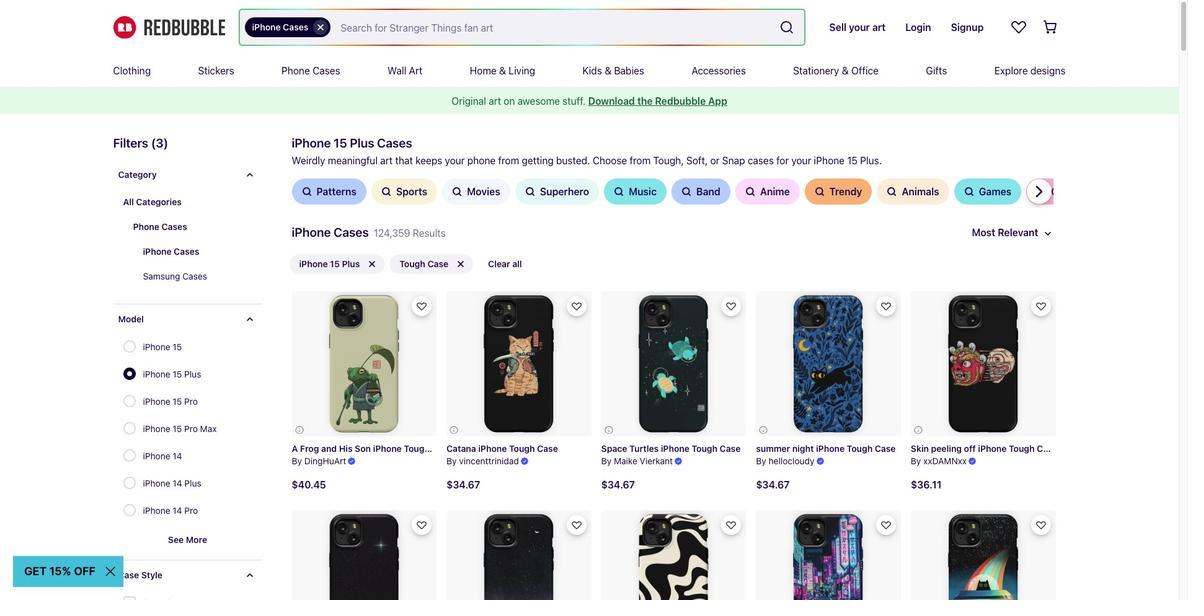 Task type: locate. For each thing, give the bounding box(es) containing it.
2 vertical spatial pro
[[184, 505, 198, 516]]

clear
[[488, 259, 510, 269]]

tough down results
[[400, 259, 425, 269]]

menu bar containing clothing
[[113, 55, 1066, 87]]

$34.67
[[447, 480, 480, 491], [756, 480, 790, 491], [601, 480, 635, 491]]

0 horizontal spatial your
[[445, 155, 465, 166]]

home & living
[[470, 65, 535, 76]]

kids
[[583, 65, 602, 76]]

5 by from the left
[[911, 456, 921, 467]]

on
[[504, 96, 515, 107]]

space turtles iphone tough case image
[[601, 291, 746, 436]]

from left tough,
[[630, 155, 651, 166]]

3
[[156, 136, 164, 150]]

original
[[452, 96, 486, 107]]

iphone 15 plus inside "button"
[[299, 259, 360, 269]]

3 by from the left
[[756, 456, 766, 467]]

1 $34.67 from the left
[[447, 480, 480, 491]]

by
[[292, 456, 302, 467], [447, 456, 457, 467], [756, 456, 766, 467], [601, 456, 612, 467], [911, 456, 921, 467]]

1 horizontal spatial phone
[[282, 65, 310, 76]]

2 pro from the top
[[184, 424, 198, 434]]

plus up iphone 15 pro
[[184, 369, 201, 380]]

iphone cases for the bottommost iphone cases button
[[143, 246, 199, 257]]

none checkbox inside 124,359 results "element"
[[123, 597, 138, 600]]

plus
[[350, 136, 374, 150], [342, 259, 360, 269], [184, 369, 201, 380], [184, 478, 201, 489]]

by down skin
[[911, 456, 921, 467]]

iphone 15 plus inside model option group
[[143, 369, 201, 380]]

your right the keeps
[[445, 155, 465, 166]]

phone inside button
[[133, 221, 159, 232]]

1 horizontal spatial phone cases
[[282, 65, 340, 76]]

1 vertical spatial phone cases
[[133, 221, 187, 232]]

by maike vierkant
[[601, 456, 673, 467]]

by for by vincenttrinidad
[[447, 456, 457, 467]]

superhero
[[540, 186, 589, 197]]

dinghuart
[[304, 456, 346, 467]]

home
[[470, 65, 497, 76]]

all
[[512, 259, 522, 269]]

1 vertical spatial iphone cases
[[143, 246, 199, 257]]

1 pro from the top
[[184, 396, 198, 407]]

tokyo - a neon wonderland  iphone tough case image
[[756, 511, 901, 600]]

iphone cases up samsung cases
[[143, 246, 199, 257]]

0 horizontal spatial from
[[498, 155, 519, 166]]

pro for iphone 15 pro max
[[184, 424, 198, 434]]

all categories button
[[113, 190, 262, 215]]

all
[[123, 197, 134, 207]]

1 horizontal spatial your
[[792, 155, 811, 166]]

0 horizontal spatial art
[[380, 155, 393, 166]]

$34.67 down by vincenttrinidad
[[447, 480, 480, 491]]

by down space
[[601, 456, 612, 467]]

15 up iphone 15 pro max
[[173, 396, 182, 407]]

by down the a
[[292, 456, 302, 467]]

menu bar
[[113, 55, 1066, 87]]

2 horizontal spatial &
[[842, 65, 849, 76]]

accessories link
[[692, 55, 746, 87]]

1 horizontal spatial from
[[630, 155, 651, 166]]

pro for iphone 15 pro
[[184, 396, 198, 407]]

tough inside button
[[400, 259, 425, 269]]

space
[[601, 443, 627, 454]]

None radio
[[123, 340, 136, 353], [123, 395, 136, 407], [123, 450, 136, 462], [123, 340, 136, 353], [123, 395, 136, 407], [123, 450, 136, 462]]

download
[[588, 96, 635, 107]]

2 14 from the top
[[173, 478, 182, 489]]

$34.67 down maike
[[601, 480, 635, 491]]

culture link
[[1026, 179, 1096, 205]]

3 & from the left
[[842, 65, 849, 76]]

2 $34.67 from the left
[[756, 480, 790, 491]]

0 vertical spatial pro
[[184, 396, 198, 407]]

0 horizontal spatial phone cases
[[133, 221, 187, 232]]

3 $34.67 from the left
[[601, 480, 635, 491]]

14 down iphone 14 plus
[[173, 505, 182, 516]]

0 vertical spatial iphone cases button
[[245, 17, 331, 37]]

1 horizontal spatial $34.67
[[601, 480, 635, 491]]

iphone cases up phone cases link
[[252, 22, 308, 32]]

case
[[428, 259, 448, 269], [432, 443, 453, 454], [537, 443, 558, 454], [875, 443, 896, 454], [720, 443, 741, 454], [1037, 443, 1058, 454], [118, 570, 139, 580]]

tough up the vincenttrinidad
[[509, 443, 535, 454]]

art inside iphone 15 plus cases weirdly meaningful art that keeps your phone from getting busted. choose from tough, soft, or snap cases for your iphone 15 plus.
[[380, 155, 393, 166]]

stationery
[[793, 65, 839, 76]]

0 vertical spatial phone cases
[[282, 65, 340, 76]]

$34.67 for vincenttrinidad
[[447, 480, 480, 491]]

2 by from the left
[[447, 456, 457, 467]]

2 your from the left
[[792, 155, 811, 166]]

& left living
[[499, 65, 506, 76]]

15 inside iphone 15 plus "button"
[[330, 259, 340, 269]]

by down the summer
[[756, 456, 766, 467]]

app
[[708, 96, 727, 107]]

pro down iphone 14 plus
[[184, 505, 198, 516]]

15 left the 'plus.'
[[847, 155, 858, 166]]

1 horizontal spatial &
[[605, 65, 612, 76]]

0 vertical spatial phone
[[282, 65, 310, 76]]

stickers
[[198, 65, 234, 76]]

by for by xxdamnxx
[[911, 456, 921, 467]]

phone cases
[[282, 65, 340, 76], [133, 221, 187, 232]]

1 by from the left
[[292, 456, 302, 467]]

clothing
[[113, 65, 151, 76]]

games
[[979, 186, 1012, 197]]

art left on
[[489, 96, 501, 107]]

1 vertical spatial pro
[[184, 424, 198, 434]]

office
[[851, 65, 879, 76]]

cases inside field
[[283, 22, 308, 32]]

& inside 'link'
[[499, 65, 506, 76]]

category
[[118, 169, 157, 180]]

124,359 results element
[[93, 134, 1096, 600]]

tough case
[[400, 259, 448, 269]]

style
[[141, 570, 162, 580]]

iphone cases for iphone cases button in field
[[252, 22, 308, 32]]

None checkbox
[[123, 597, 138, 600]]

& for living
[[499, 65, 506, 76]]

iphone cases button inside field
[[245, 17, 331, 37]]

clear all
[[488, 259, 522, 269]]

None radio
[[123, 368, 136, 380], [123, 422, 136, 435], [123, 477, 136, 489], [123, 504, 136, 517], [123, 368, 136, 380], [123, 422, 136, 435], [123, 477, 136, 489], [123, 504, 136, 517]]

1 horizontal spatial art
[[489, 96, 501, 107]]

3 14 from the top
[[173, 505, 182, 516]]

iphone 15 plus
[[299, 259, 360, 269], [143, 369, 201, 380]]

&
[[499, 65, 506, 76], [605, 65, 612, 76], [842, 65, 849, 76]]

samsung cases button
[[133, 264, 262, 289]]

0 vertical spatial iphone cases
[[252, 22, 308, 32]]

1 horizontal spatial iphone 15 plus
[[299, 259, 360, 269]]

14 up iphone 14 pro
[[173, 478, 182, 489]]

getting
[[522, 155, 554, 166]]

plus up 'meaningful'
[[350, 136, 374, 150]]

your
[[445, 155, 465, 166], [792, 155, 811, 166]]

$34.67 for hellocloudy
[[756, 480, 790, 491]]

keeps
[[416, 155, 442, 166]]

15
[[334, 136, 347, 150], [847, 155, 858, 166], [330, 259, 340, 269], [173, 342, 182, 352], [173, 369, 182, 380], [173, 396, 182, 407], [173, 424, 182, 434]]

designs
[[1031, 65, 1066, 76]]

14 for plus
[[173, 478, 182, 489]]

after we die iphone tough case image
[[447, 511, 591, 600]]

2 & from the left
[[605, 65, 612, 76]]

tough right off
[[1009, 443, 1035, 454]]

15 down iphone cases 124,359 results
[[330, 259, 340, 269]]

1 & from the left
[[499, 65, 506, 76]]

redbubble
[[655, 96, 706, 107]]

tough case button
[[390, 254, 473, 274]]

cases
[[283, 22, 308, 32], [313, 65, 340, 76], [377, 136, 412, 150], [162, 221, 187, 232], [334, 225, 369, 239], [174, 246, 199, 257], [182, 271, 207, 282]]

iphone cases inside field
[[252, 22, 308, 32]]

$34.67 for maike
[[601, 480, 635, 491]]

stationery & office
[[793, 65, 879, 76]]

0 horizontal spatial iphone 15 plus
[[143, 369, 201, 380]]

iphone cases button up samsung cases
[[133, 239, 262, 264]]

plus down iphone cases 124,359 results
[[342, 259, 360, 269]]

by dinghuart
[[292, 456, 346, 467]]

14
[[173, 451, 182, 461], [173, 478, 182, 489], [173, 505, 182, 516]]

4 by from the left
[[601, 456, 612, 467]]

pro left "max"
[[184, 424, 198, 434]]

your right for
[[792, 155, 811, 166]]

by for by maike vierkant
[[601, 456, 612, 467]]

iphone 15 plus up iphone 15 pro
[[143, 369, 201, 380]]

weirdly
[[292, 155, 325, 166]]

2 from from the left
[[630, 155, 651, 166]]

plus.
[[860, 155, 882, 166]]

iphone cases button up phone cases link
[[245, 17, 331, 37]]

iphone cases inside 124,359 results "element"
[[143, 246, 199, 257]]

pro up iphone 15 pro max
[[184, 396, 198, 407]]

animals link
[[877, 179, 949, 205]]

1 14 from the top
[[173, 451, 182, 461]]

14 down iphone 15 pro max
[[173, 451, 182, 461]]

0 vertical spatial 14
[[173, 451, 182, 461]]

1 vertical spatial art
[[380, 155, 393, 166]]

0 horizontal spatial $34.67
[[447, 480, 480, 491]]

& right the kids
[[605, 65, 612, 76]]

all categories
[[123, 197, 182, 207]]

tough left catana at the left of page
[[404, 443, 430, 454]]

1 horizontal spatial iphone cases
[[252, 22, 308, 32]]

xxdamnxx
[[924, 456, 967, 467]]

iphone cases
[[252, 22, 308, 32], [143, 246, 199, 257]]

a frog and his son iphone tough case image
[[292, 291, 437, 436]]

phone cases inside "phone cases" button
[[133, 221, 187, 232]]

iphone 15 pro
[[143, 396, 198, 407]]

awesome
[[518, 96, 560, 107]]

& left office at the right top of the page
[[842, 65, 849, 76]]

iphone cases 124,359 results
[[292, 225, 446, 239]]

art left the that
[[380, 155, 393, 166]]

gifts link
[[926, 55, 947, 87]]

0 vertical spatial iphone 15 plus
[[299, 259, 360, 269]]

$34.67 down by hellocloudy at the right bottom of page
[[756, 480, 790, 491]]

phone cases inside menu bar
[[282, 65, 340, 76]]

animals
[[902, 186, 939, 197]]

iphone inside field
[[252, 22, 281, 32]]

2 horizontal spatial $34.67
[[756, 480, 790, 491]]

from right phone
[[498, 155, 519, 166]]

model option group
[[123, 334, 224, 525]]

0 horizontal spatial &
[[499, 65, 506, 76]]

iphone 15 plus down iphone cases 124,359 results
[[299, 259, 360, 269]]

$40.45
[[292, 480, 326, 491]]

space chill iphone tough case image
[[292, 511, 437, 600]]

art
[[489, 96, 501, 107], [380, 155, 393, 166]]

2 vertical spatial 14
[[173, 505, 182, 516]]

by vincenttrinidad
[[447, 456, 519, 467]]

plus up iphone 14 pro
[[184, 478, 201, 489]]

0 horizontal spatial phone
[[133, 221, 159, 232]]

by down catana at the left of page
[[447, 456, 457, 467]]

1 vertical spatial 14
[[173, 478, 182, 489]]

3 pro from the top
[[184, 505, 198, 516]]

1 from from the left
[[498, 155, 519, 166]]

1 vertical spatial phone
[[133, 221, 159, 232]]

0 horizontal spatial iphone cases
[[143, 246, 199, 257]]

1 vertical spatial iphone 15 plus
[[143, 369, 201, 380]]



Task type: vqa. For each thing, say whether or not it's contained in the screenshot.
Sign up as a customer for 20% off your first order. Your coupon will be emailed after sign up.
no



Task type: describe. For each thing, give the bounding box(es) containing it.
turtles
[[629, 443, 659, 454]]

1 your from the left
[[445, 155, 465, 166]]

culture
[[1051, 186, 1086, 197]]

stickers link
[[198, 55, 234, 87]]

iphone 14 pro
[[143, 505, 198, 516]]

and
[[321, 443, 337, 454]]

explore
[[994, 65, 1028, 76]]

babies
[[614, 65, 644, 76]]

music link
[[604, 179, 667, 205]]

catana iphone tough case
[[447, 443, 558, 454]]

skin peeling off iphone tough case image
[[911, 291, 1056, 436]]

summer night iphone tough case
[[756, 443, 896, 454]]

clothing link
[[113, 55, 151, 87]]

band
[[696, 186, 720, 197]]

maike
[[614, 456, 637, 467]]

Search term search field
[[331, 10, 775, 45]]

max
[[200, 424, 217, 434]]

15 down iphone 15 pro
[[173, 424, 182, 434]]

snap
[[722, 155, 745, 166]]

sports link
[[371, 179, 437, 205]]

anime link
[[735, 179, 800, 205]]

case style
[[118, 570, 162, 580]]

his
[[339, 443, 353, 454]]

category button
[[113, 160, 262, 190]]

catana iphone tough case image
[[447, 291, 591, 436]]

vierkant
[[640, 456, 673, 467]]

results
[[413, 228, 446, 239]]

model button
[[113, 304, 262, 334]]

iphone 15 plus button
[[289, 254, 385, 274]]

iphone inside "button"
[[299, 259, 328, 269]]

summer
[[756, 443, 790, 454]]

original art on awesome stuff. download the redbubble app
[[452, 96, 727, 107]]

case style button
[[113, 561, 262, 590]]

living
[[509, 65, 535, 76]]

off
[[964, 443, 976, 454]]

filters ( 3 )
[[113, 136, 168, 150]]

tough right night at bottom right
[[847, 443, 873, 454]]

0 vertical spatial art
[[489, 96, 501, 107]]

plus inside iphone 15 plus cases weirdly meaningful art that keeps your phone from getting busted. choose from tough, soft, or snap cases for your iphone 15 plus.
[[350, 136, 374, 150]]

frog
[[300, 443, 319, 454]]

games link
[[954, 179, 1022, 205]]

skin
[[911, 443, 929, 454]]

14 for pro
[[173, 505, 182, 516]]

iPhone Cases field
[[240, 10, 805, 45]]

stationery & office link
[[793, 55, 879, 87]]

the
[[637, 96, 653, 107]]

samsung cases
[[143, 271, 207, 282]]

trendy link
[[805, 179, 872, 205]]

night
[[792, 443, 814, 454]]

by for by dinghuart
[[292, 456, 302, 467]]

by for by hellocloudy
[[756, 456, 766, 467]]

explore designs
[[994, 65, 1066, 76]]

trendy
[[830, 186, 862, 197]]

iphone 15
[[143, 342, 182, 352]]

busted.
[[556, 155, 590, 166]]

band link
[[672, 179, 730, 205]]

cases inside iphone 15 plus cases weirdly meaningful art that keeps your phone from getting busted. choose from tough, soft, or snap cases for your iphone 15 plus.
[[377, 136, 412, 150]]

pro for iphone 14 pro
[[184, 505, 198, 516]]

iphone 14
[[143, 451, 182, 461]]

music
[[629, 186, 657, 197]]

the purrfect alien  iphone tough case image
[[911, 511, 1056, 600]]

(
[[151, 136, 156, 150]]

summer night iphone tough case image
[[756, 291, 901, 436]]

redbubble logo image
[[113, 16, 225, 39]]

tough right turtles at the right bottom
[[692, 443, 718, 454]]

space turtles iphone tough case
[[601, 443, 741, 454]]

superhero link
[[515, 179, 599, 205]]

wall art link
[[388, 55, 423, 87]]

catana
[[447, 443, 476, 454]]

choose
[[593, 155, 627, 166]]

by xxdamnxx
[[911, 456, 967, 467]]

phone cases button
[[123, 215, 262, 239]]

filters
[[113, 136, 148, 150]]

15 up iphone 15 pro
[[173, 369, 182, 380]]

meaningful
[[328, 155, 378, 166]]

cases
[[748, 155, 774, 166]]

patterns link
[[292, 179, 366, 205]]

1 vertical spatial iphone cases button
[[133, 239, 262, 264]]

soft,
[[687, 155, 708, 166]]

retro liquid swirl abstract pattern in black and almond cream iphone tough case image
[[601, 511, 746, 600]]

tough,
[[653, 155, 684, 166]]

accessories
[[692, 65, 746, 76]]

kids & babies link
[[583, 55, 644, 87]]

& for office
[[842, 65, 849, 76]]

art
[[409, 65, 423, 76]]

vincenttrinidad
[[459, 456, 519, 467]]

kids & babies
[[583, 65, 644, 76]]

samsung
[[143, 271, 180, 282]]

clear all button
[[478, 254, 527, 274]]

iphone 15 plus cases weirdly meaningful art that keeps your phone from getting busted. choose from tough, soft, or snap cases for your iphone 15 plus.
[[292, 136, 882, 166]]

for
[[776, 155, 789, 166]]

anime
[[760, 186, 790, 197]]

15 down "model" button
[[173, 342, 182, 352]]

a frog and his son iphone tough case
[[292, 443, 453, 454]]

gifts
[[926, 65, 947, 76]]

stuff.
[[563, 96, 586, 107]]

15 up 'meaningful'
[[334, 136, 347, 150]]

plus inside iphone 15 plus "button"
[[342, 259, 360, 269]]

& for babies
[[605, 65, 612, 76]]



